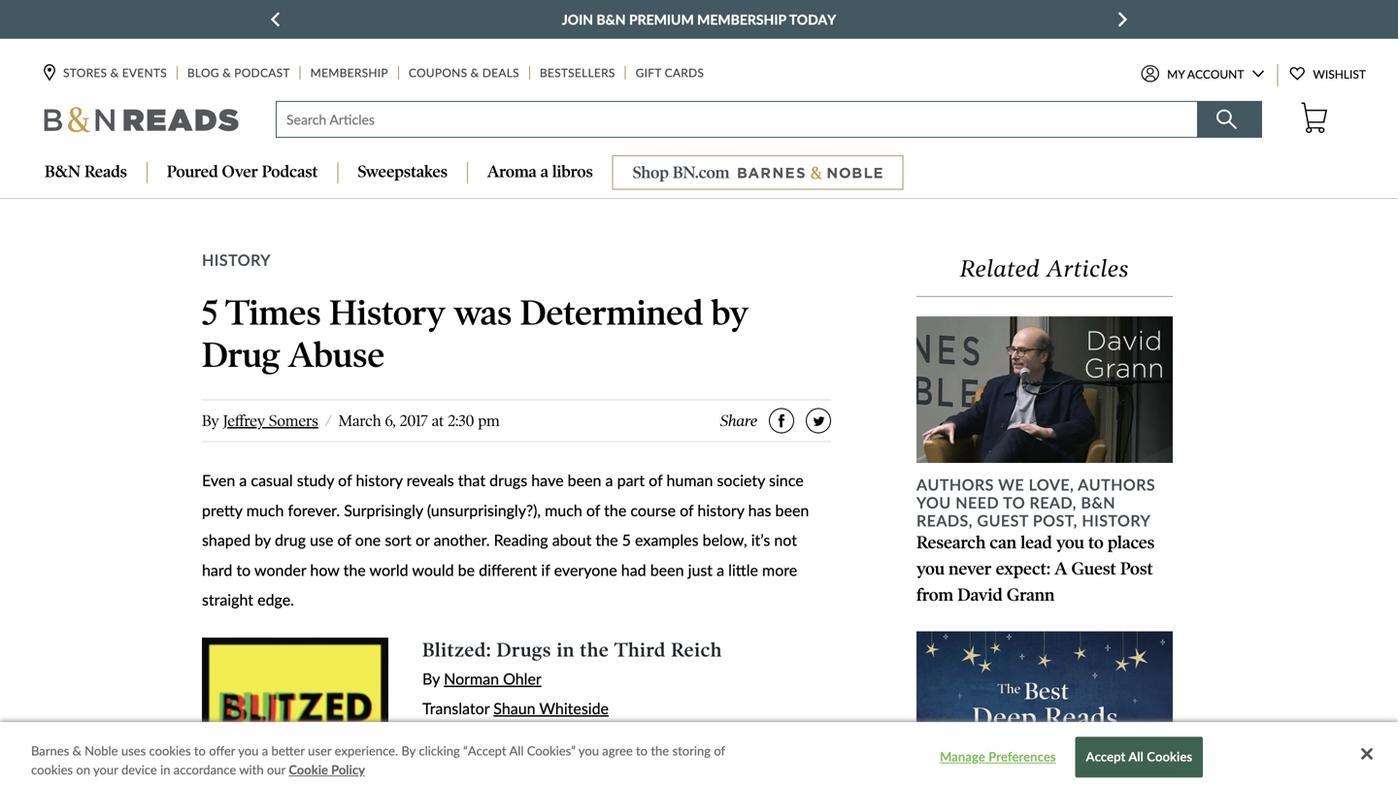 Task type: vqa. For each thing, say whether or not it's contained in the screenshot.
pm at the bottom left
yes



Task type: describe. For each thing, give the bounding box(es) containing it.
jeffrey
[[223, 412, 265, 430]]

sweepstakes link
[[338, 148, 467, 198]]

more
[[762, 561, 798, 580]]

never
[[949, 559, 992, 580]]

all inside accept all cookies button
[[1129, 749, 1144, 765]]

a
[[1055, 559, 1068, 580]]

bestsellers link
[[529, 66, 625, 80]]

determined
[[520, 293, 703, 334]]

join b&n premium membership today link
[[562, 8, 836, 31]]

expect:
[[996, 559, 1051, 580]]

"accept
[[463, 743, 507, 759]]

blitzed: drugs in the third reich link
[[422, 639, 722, 663]]

stores & events
[[63, 66, 167, 80]]

authors we love, authors you need to read, b&n reads, guest post, history research can lead you to places you never expect: a guest post from david grann
[[917, 475, 1156, 606]]

reading
[[494, 531, 548, 550]]

somers
[[269, 412, 318, 430]]

account
[[1188, 67, 1244, 81]]

about
[[552, 531, 592, 550]]

all inside barnes & noble uses cookies to offer you a better user experience. by clicking "accept all cookies" you agree to the storing of cookies on your device in accordance with our
[[509, 743, 524, 759]]

by inside 5 times history was determined by drug abuse
[[711, 293, 749, 334]]

to right agree
[[636, 743, 648, 759]]

the right how
[[343, 561, 366, 580]]

everyone
[[554, 561, 617, 580]]

times
[[226, 293, 321, 334]]

grann
[[1007, 585, 1055, 606]]

a right even
[[239, 471, 247, 490]]

jeffrey somers link
[[223, 412, 318, 430]]

1 authors from the left
[[917, 475, 994, 494]]

cookies
[[1147, 749, 1193, 765]]

drug
[[202, 334, 280, 376]]

1 horizontal spatial in
[[557, 639, 575, 663]]

society
[[717, 471, 765, 490]]

related articles
[[960, 255, 1130, 283]]

your
[[93, 762, 118, 778]]

everyone
[[732, 752, 797, 771]]

(
[[422, 782, 427, 790]]

at
[[432, 412, 444, 430]]

today
[[789, 11, 836, 28]]

just
[[688, 561, 713, 580]]

uses
[[121, 743, 146, 759]]

1 horizontal spatial been
[[650, 561, 684, 580]]

0 vertical spatial membership
[[697, 11, 786, 28]]

hard
[[202, 561, 232, 580]]

of right the 'use'
[[337, 531, 351, 550]]

accordance
[[174, 762, 236, 778]]

better
[[271, 743, 305, 759]]

forever.
[[288, 501, 340, 520]]

to inside even a casual study of history reveals that drugs have been a part of human society since pretty much forever. surprisingly (unsurprisingly?), much of the course of history has been shaped by drug use of one sort or another. reading about the 5 examples below, it's not hard to wonder how the world would be different if everyone had been just a little more straight edge.
[[236, 561, 251, 580]]

another.
[[434, 531, 490, 550]]

invaded
[[673, 752, 728, 771]]

would
[[412, 561, 454, 580]]

history inside 5 times history was determined by drug abuse
[[329, 293, 446, 334]]

manage
[[940, 749, 986, 765]]

privacy alert dialog
[[0, 723, 1398, 790]]

study
[[297, 471, 334, 490]]

bestsellers
[[540, 66, 615, 80]]

stores & events link
[[44, 64, 177, 82]]

2 much from the left
[[545, 501, 582, 520]]

norman
[[444, 669, 499, 688]]

casual
[[251, 471, 293, 490]]

cookie
[[289, 762, 328, 778]]

use
[[310, 531, 333, 550]]

1 horizontal spatial b&n
[[597, 11, 626, 28]]

and
[[644, 752, 669, 771]]

or
[[416, 531, 430, 550]]

if
[[541, 561, 550, 580]]

a right just
[[717, 561, 725, 580]]

6,
[[385, 412, 396, 430]]

course
[[631, 501, 676, 520]]

post
[[1121, 559, 1153, 580]]

aroma a libros
[[487, 162, 593, 182]]

that
[[458, 471, 486, 490]]

clicking
[[419, 743, 460, 759]]

1 vertical spatial been
[[776, 501, 809, 520]]

blitzed: drugs in the third reich
[[422, 639, 722, 663]]

by inside barnes & noble uses cookies to offer you a better user experience. by clicking "accept all cookies" you agree to the storing of cookies on your device in accordance with our
[[402, 743, 416, 759]]

0 vertical spatial history
[[202, 250, 271, 269]]

you left agree
[[579, 743, 599, 759]]

cookie policy
[[289, 762, 365, 778]]

of up about at the left bottom of page
[[586, 501, 600, 520]]

from
[[917, 585, 954, 606]]

different
[[479, 561, 537, 580]]

even a casual study of history reveals that drugs have been a part of human society since pretty much forever. surprisingly (unsurprisingly?), much of the course of history has been shaped by drug use of one sort or another. reading about the 5 examples below, it's not hard to wonder how the world would be different if everyone had been just a little more straight edge.
[[202, 471, 809, 609]]

0 vertical spatial been
[[568, 471, 602, 490]]

you up the from
[[917, 559, 945, 580]]

manage preferences button
[[938, 738, 1059, 777]]

blitzed: drugs in the third reich image
[[202, 638, 388, 790]]

experience.
[[335, 743, 398, 759]]

sort
[[385, 531, 412, 550]]

to up accordance
[[194, 743, 206, 759]]

deals
[[482, 66, 519, 80]]

be
[[458, 561, 475, 580]]

premium
[[629, 11, 694, 28]]

had
[[621, 561, 646, 580]]

a inside barnes & noble uses cookies to offer you a better user experience. by clicking "accept all cookies" you agree to the storing of cookies on your device in accordance with our
[[262, 743, 268, 759]]

2017
[[400, 412, 428, 430]]

over
[[222, 162, 258, 182]]

poured over podcast
[[167, 162, 318, 182]]

straight
[[202, 590, 253, 609]]

how
[[310, 561, 339, 580]]

in inside barnes & noble uses cookies to offer you a better user experience. by clicking "accept all cookies" you agree to the storing of cookies on your device in accordance with our
[[160, 762, 170, 778]]

places
[[1108, 532, 1155, 554]]

my account
[[1167, 67, 1244, 81]]

& for noble
[[72, 743, 81, 759]]

of inside barnes & noble uses cookies to offer you a better user experience. by clicking "accept all cookies" you agree to the storing of cookies on your device in accordance with our
[[714, 743, 725, 759]]

b&n reads link
[[25, 148, 147, 198]]

our
[[267, 762, 286, 778]]

1 vertical spatial cookies
[[31, 762, 73, 778]]

examples
[[635, 531, 699, 550]]



Task type: locate. For each thing, give the bounding box(es) containing it.
& up the on
[[72, 743, 81, 759]]

policy
[[331, 762, 365, 778]]

a up our
[[262, 743, 268, 759]]

5 inside 5 times history was determined by drug abuse
[[202, 293, 217, 334]]

accept all cookies button
[[1076, 737, 1203, 778]]

of human
[[649, 471, 713, 490]]

1 vertical spatial guest
[[1072, 559, 1117, 580]]

drugs
[[497, 639, 552, 663]]

in right drugs
[[557, 639, 575, 663]]

pm
[[478, 412, 500, 430]]

cookies up device
[[149, 743, 191, 759]]

Search Articles text field
[[277, 102, 1197, 137]]

1 horizontal spatial much
[[545, 501, 582, 520]]

5 times history was determined by drug abuse
[[202, 293, 749, 376]]

/
[[325, 412, 332, 430]]

much up about at the left bottom of page
[[545, 501, 582, 520]]

0 horizontal spatial cookies
[[31, 762, 73, 778]]

you
[[1056, 532, 1085, 554], [917, 559, 945, 580], [238, 743, 259, 759], [579, 743, 599, 759]]

authors up reads,
[[917, 475, 994, 494]]

whiteside
[[539, 699, 609, 718]]

b&n left reads in the top of the page
[[45, 162, 81, 182]]

not
[[774, 531, 797, 550]]

the left the third
[[580, 639, 609, 663]]

membership left "coupons"
[[310, 66, 388, 80]]

to right hard
[[236, 561, 251, 580]]

authors up places
[[1078, 475, 1156, 494]]

in right device
[[160, 762, 170, 778]]

history up abuse
[[329, 293, 446, 334]]

group image
[[737, 166, 883, 179]]

part
[[617, 471, 645, 490]]

little
[[729, 561, 758, 580]]

reads
[[84, 162, 127, 182]]

stoned
[[591, 752, 640, 771]]

0 vertical spatial in
[[557, 639, 575, 663]]

gift
[[636, 66, 662, 80]]

by left jeffrey
[[202, 412, 219, 430]]

love,
[[1029, 475, 1074, 494]]

barnes & noble uses cookies to offer you a better user experience. by clicking "accept all cookies" you agree to the storing of cookies on your device in accordance with our
[[31, 743, 725, 778]]

1 horizontal spatial history
[[698, 501, 744, 520]]

the left 'storing'
[[651, 743, 669, 759]]

2 vertical spatial history
[[1082, 511, 1151, 530]]

1 horizontal spatial history
[[329, 293, 446, 334]]

0 horizontal spatial much
[[246, 501, 284, 520]]

lead
[[1021, 532, 1052, 554]]

1 horizontal spatial by
[[402, 743, 416, 759]]

a
[[541, 162, 549, 182], [239, 471, 247, 490], [606, 471, 613, 490], [717, 561, 725, 580], [262, 743, 268, 759]]

by left clicking
[[402, 743, 416, 759]]

that
[[422, 752, 454, 771]]

b&n right read,
[[1081, 493, 1116, 512]]

share
[[720, 412, 757, 430]]

has
[[748, 501, 772, 520]]

1 horizontal spatial all
[[1129, 749, 1144, 765]]

bn.com
[[673, 163, 730, 183]]

5 inside even a casual study of history reveals that drugs have been a part of human society since pretty much forever. surprisingly (unsurprisingly?), much of the course of history has been shaped by drug use of one sort or another. reading about the 5 examples below, it's not hard to wonder how the world would be different if everyone had been just a little more straight edge.
[[622, 531, 631, 550]]

& for deals
[[471, 66, 479, 80]]

0 horizontal spatial membership
[[310, 66, 388, 80]]

podcast right blog
[[234, 66, 290, 80]]

& for events
[[110, 66, 119, 80]]

0 horizontal spatial b&n
[[45, 162, 81, 182]]

b&n inside authors we love, authors you need to read, b&n reads, guest post, history research can lead you to places you never expect: a guest post from david grann
[[1081, 493, 1116, 512]]

1 much from the left
[[246, 501, 284, 520]]

0 vertical spatial 5
[[202, 293, 217, 334]]

history up below, it's
[[698, 501, 744, 520]]

1 horizontal spatial authors
[[1078, 475, 1156, 494]]

0 vertical spatial by
[[711, 293, 749, 334]]

been down examples
[[650, 561, 684, 580]]

accept
[[1086, 749, 1126, 765]]

wonder
[[254, 561, 306, 580]]

b&n
[[597, 11, 626, 28], [45, 162, 81, 182], [1081, 493, 1116, 512]]

noble
[[85, 743, 118, 759]]

have
[[531, 471, 564, 490]]

1 vertical spatial history
[[329, 293, 446, 334]]

0 vertical spatial cookies
[[149, 743, 191, 759]]

the inside barnes & noble uses cookies to offer you a better user experience. by clicking "accept all cookies" you agree to the storing of cookies on your device in accordance with our
[[651, 743, 669, 759]]

1 vertical spatial by
[[255, 531, 271, 550]]

related
[[960, 255, 1040, 283]]

0 horizontal spatial guest
[[977, 511, 1029, 530]]

0 horizontal spatial in
[[160, 762, 170, 778]]

cart image
[[1301, 102, 1328, 133]]

much
[[246, 501, 284, 520], [545, 501, 582, 520]]

membership left today
[[697, 11, 786, 28]]

guest up can
[[977, 511, 1029, 530]]

libros
[[552, 162, 593, 182]]

time
[[457, 752, 492, 771]]

germany
[[496, 752, 558, 771]]

since
[[769, 471, 804, 490]]

storing
[[673, 743, 711, 759]]

manage preferences
[[940, 749, 1056, 765]]

you down post,
[[1056, 532, 1085, 554]]

0 horizontal spatial 5
[[202, 293, 217, 334]]

history link
[[202, 250, 271, 269]]

cookies down the barnes
[[31, 762, 73, 778]]

by for by norman ohler
[[422, 669, 440, 688]]

coupons
[[409, 66, 467, 80]]

b&n reads image
[[44, 106, 239, 133]]

all right "accept on the left of page
[[509, 743, 524, 759]]

been right have
[[568, 471, 602, 490]]

0 vertical spatial guest
[[977, 511, 1029, 530]]

2 authors from the left
[[1078, 475, 1156, 494]]

reich
[[671, 639, 722, 663]]

shaun whiteside link
[[494, 699, 609, 718]]

guest right a
[[1072, 559, 1117, 580]]

the down part
[[604, 501, 627, 520]]

gift cards link
[[625, 66, 704, 80]]

search image
[[1217, 109, 1242, 135]]

1 horizontal spatial guest
[[1072, 559, 1117, 580]]

1 vertical spatial 5
[[622, 531, 631, 550]]

the
[[604, 501, 627, 520], [596, 531, 618, 550], [343, 561, 366, 580], [580, 639, 609, 663], [651, 743, 669, 759]]

by for by jeffrey somers / march 6, 2017 at 2:30 pm
[[202, 412, 219, 430]]

2 vertical spatial b&n
[[1081, 493, 1116, 512]]

2 vertical spatial by
[[402, 743, 416, 759]]

march
[[339, 412, 381, 430]]

to left places
[[1089, 532, 1104, 554]]

2 horizontal spatial been
[[776, 501, 809, 520]]

much down casual
[[246, 501, 284, 520]]

translator shaun whiteside
[[422, 699, 609, 718]]

my
[[1167, 67, 1185, 81]]

norman ohler link
[[444, 669, 542, 688]]

0 vertical spatial by
[[202, 412, 219, 430]]

of right 'storing'
[[714, 743, 725, 759]]

david
[[958, 585, 1003, 606]]

history
[[202, 250, 271, 269], [329, 293, 446, 334], [1082, 511, 1151, 530]]

aroma a libros link
[[468, 148, 612, 198]]

0 horizontal spatial authors
[[917, 475, 994, 494]]

join
[[562, 11, 593, 28]]

can
[[990, 532, 1017, 554]]

& right stores
[[110, 66, 119, 80]]

reads,
[[917, 511, 973, 530]]

b&n reads
[[45, 162, 127, 182]]

5 up "drug"
[[202, 293, 217, 334]]

abuse
[[288, 334, 385, 376]]

& left deals
[[471, 66, 479, 80]]

blog & podcast
[[187, 66, 290, 80]]

0 horizontal spatial by
[[202, 412, 219, 430]]

by inside even a casual study of history reveals that drugs have been a part of human society since pretty much forever. surprisingly (unsurprisingly?), much of the course of history has been shaped by drug use of one sort or another. reading about the 5 examples below, it's not hard to wonder how the world would be different if everyone had been just a little more straight edge.
[[255, 531, 271, 550]]

1 vertical spatial history
[[698, 501, 744, 520]]

2 horizontal spatial by
[[422, 669, 440, 688]]

& for podcast
[[223, 66, 231, 80]]

offer
[[209, 743, 235, 759]]

0 horizontal spatial by
[[255, 531, 271, 550]]

1 horizontal spatial 5
[[622, 531, 631, 550]]

podcast right over
[[262, 162, 318, 182]]

blitzed:
[[422, 639, 491, 663]]

0 vertical spatial podcast
[[234, 66, 290, 80]]

podcast for blog & podcast
[[234, 66, 290, 80]]

2 vertical spatial been
[[650, 561, 684, 580]]

by down blitzed:
[[422, 669, 440, 688]]

coupons & deals link
[[398, 66, 529, 80]]

all right the 'accept'
[[1129, 749, 1144, 765]]

0 horizontal spatial history
[[202, 250, 271, 269]]

a left part
[[606, 471, 613, 490]]

& inside barnes & noble uses cookies to offer you a better user experience. by clicking "accept all cookies" you agree to the storing of cookies on your device in accordance with our
[[72, 743, 81, 759]]

podcast for poured over podcast
[[262, 162, 318, 182]]

2 horizontal spatial history
[[1082, 511, 1151, 530]]

to inside authors we love, authors you need to read, b&n reads, guest post, history research can lead you to places you never expect: a guest post from david grann
[[1089, 532, 1104, 554]]

shaped
[[202, 531, 251, 550]]

accept all cookies
[[1086, 749, 1193, 765]]

of right study
[[338, 471, 352, 490]]

of down of human
[[680, 501, 694, 520]]

coupons & deals
[[409, 66, 519, 80]]

0 horizontal spatial all
[[509, 743, 524, 759]]

0 vertical spatial history
[[356, 471, 403, 490]]

1 horizontal spatial membership
[[697, 11, 786, 28]]

you up "with"
[[238, 743, 259, 759]]

a left libros
[[541, 162, 549, 182]]

drug
[[275, 531, 306, 550]]

history inside authors we love, authors you need to read, b&n reads, guest post, history research can lead you to places you never expect: a guest post from david grann
[[1082, 511, 1151, 530]]

below, it's
[[703, 531, 770, 550]]

we
[[999, 475, 1025, 494]]

to
[[1089, 532, 1104, 554], [236, 561, 251, 580], [194, 743, 206, 759], [636, 743, 648, 759]]

cards
[[665, 66, 704, 80]]

2 horizontal spatial b&n
[[1081, 493, 1116, 512]]

5 up 'had'
[[622, 531, 631, 550]]

edge.
[[257, 590, 294, 609]]

b&n right "join" on the top of page
[[597, 11, 626, 28]]

1 vertical spatial podcast
[[262, 162, 318, 182]]

by
[[202, 412, 219, 430], [422, 669, 440, 688], [402, 743, 416, 759]]

sweepstakes
[[358, 162, 448, 182]]

1 vertical spatial in
[[160, 762, 170, 778]]

& right blog
[[223, 66, 231, 80]]

1 vertical spatial membership
[[310, 66, 388, 80]]

device
[[121, 762, 157, 778]]

1 horizontal spatial by
[[711, 293, 749, 334]]

been down since
[[776, 501, 809, 520]]

1 horizontal spatial cookies
[[149, 743, 191, 759]]

membership
[[697, 11, 786, 28], [310, 66, 388, 80]]

0 vertical spatial b&n
[[597, 11, 626, 28]]

the right about at the left bottom of page
[[596, 531, 618, 550]]

post,
[[1033, 511, 1078, 530]]

stores
[[63, 66, 107, 80]]

history up surprisingly
[[356, 471, 403, 490]]

1 vertical spatial b&n
[[45, 162, 81, 182]]

history up places
[[1082, 511, 1151, 530]]

shop bn.com link
[[612, 156, 903, 190]]

0 horizontal spatial been
[[568, 471, 602, 490]]

0 horizontal spatial history
[[356, 471, 403, 490]]

join b&n premium membership today
[[562, 11, 836, 28]]

shaun
[[494, 699, 536, 718]]

1 vertical spatial by
[[422, 669, 440, 688]]

history up the times
[[202, 250, 271, 269]]



